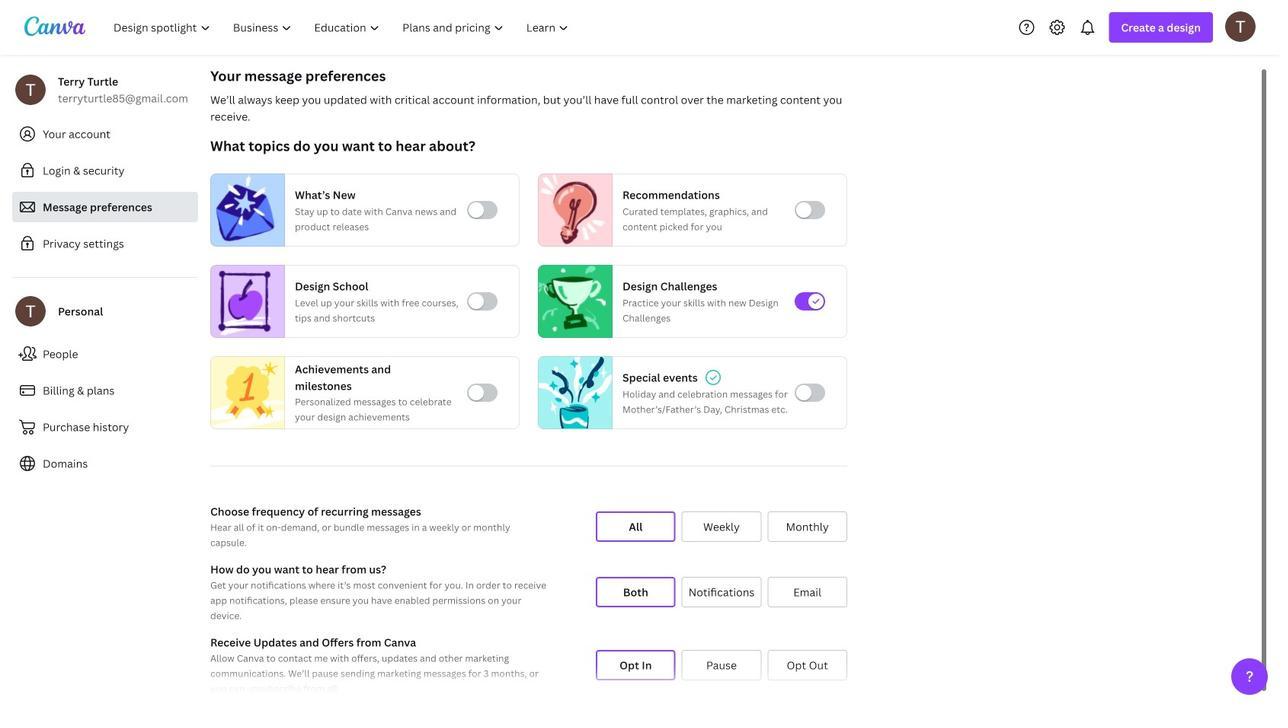 Task type: describe. For each thing, give the bounding box(es) containing it.
top level navigation element
[[104, 12, 582, 43]]

terry turtle image
[[1225, 11, 1256, 42]]



Task type: vqa. For each thing, say whether or not it's contained in the screenshot.
Canva Assistant 'ICON' at the right of the page
no



Task type: locate. For each thing, give the bounding box(es) containing it.
topic image
[[211, 174, 278, 247], [539, 174, 606, 247], [211, 265, 278, 338], [539, 265, 606, 338], [211, 353, 284, 433], [539, 353, 612, 433]]

None button
[[596, 512, 676, 542], [682, 512, 761, 542], [768, 512, 847, 542], [596, 578, 676, 608], [682, 578, 761, 608], [768, 578, 847, 608], [596, 651, 676, 681], [682, 651, 761, 681], [768, 651, 847, 681], [596, 512, 676, 542], [682, 512, 761, 542], [768, 512, 847, 542], [596, 578, 676, 608], [682, 578, 761, 608], [768, 578, 847, 608], [596, 651, 676, 681], [682, 651, 761, 681], [768, 651, 847, 681]]



